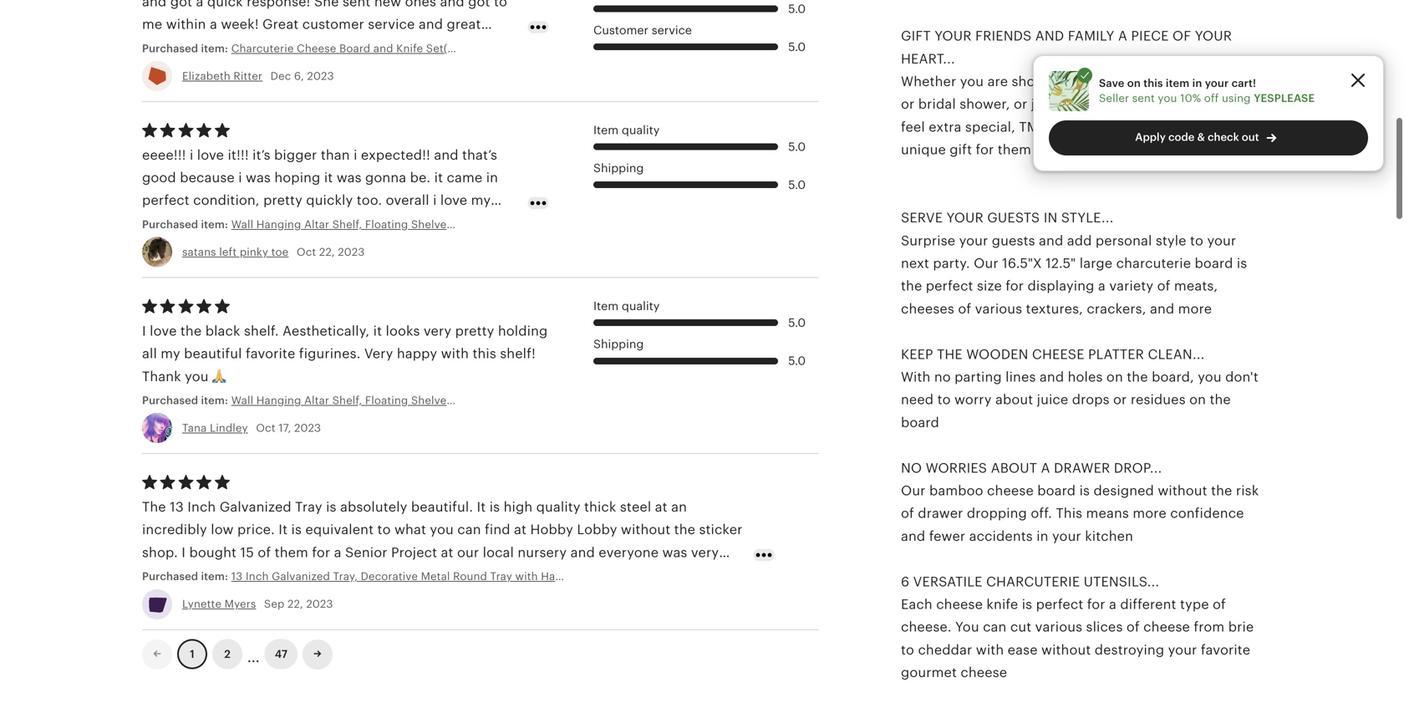 Task type: locate. For each thing, give the bounding box(es) containing it.
board down need
[[901, 415, 940, 430]]

i right than
[[354, 147, 357, 162]]

perfect up product
[[142, 193, 190, 208]]

pretty down hoping
[[263, 193, 303, 208]]

quality
[[622, 123, 660, 137], [622, 299, 660, 313]]

tray,
[[333, 570, 358, 583]]

my inside eeee!!! i love it!!! it's bigger than i expected!! and that's good because i was hoping it was gonna be. it came in perfect condition, pretty quickly too. overall i love my product and i'm very happy with it❤️ once i put it up i might put a picture on here.
[[471, 193, 491, 208]]

item: for satans
[[201, 218, 228, 231]]

1 horizontal spatial more
[[1179, 301, 1212, 316]]

0 horizontal spatial in
[[486, 170, 498, 185]]

0 vertical spatial oct
[[297, 246, 316, 258]]

the down 'next'
[[901, 279, 923, 294]]

0 vertical spatial quality
[[622, 123, 660, 137]]

1 horizontal spatial without
[[1158, 483, 1208, 498]]

purchased
[[142, 42, 198, 55], [142, 218, 198, 231], [142, 394, 198, 407], [142, 570, 198, 583]]

favorite down shelf.
[[246, 346, 295, 361]]

put left left
[[184, 238, 206, 253]]

1 vertical spatial shipping
[[594, 338, 644, 351]]

0 horizontal spatial my
[[161, 346, 180, 361]]

1 vertical spatial 22,
[[288, 598, 303, 611]]

2 vertical spatial purchased item:
[[142, 394, 231, 407]]

a up the crackers,
[[1099, 279, 1106, 294]]

5.0
[[789, 2, 806, 15], [789, 40, 806, 53], [789, 140, 806, 153], [789, 178, 806, 191], [789, 316, 806, 329], [789, 354, 806, 367]]

you inside i love the black shelf. aesthetically, it looks very pretty holding all my beautiful favorite figurines. very happy with this shelf! thank you 🙏
[[185, 369, 209, 384]]

in up 10%
[[1193, 77, 1203, 89]]

your for gift your friends and family a piece of your heart... whether you are shopping for a birthday, anniversary, or bridal shower, or just want to make someone special feel extra special, tmd large cheese board will be a unique gift for them
[[935, 28, 972, 44]]

was down the it's
[[246, 170, 271, 185]]

0 vertical spatial put
[[426, 216, 448, 231]]

extra
[[929, 119, 962, 134]]

2 horizontal spatial in
[[1193, 77, 1203, 89]]

for inside serve your guests in style... surprise your guests and add personal style to your next party. our 16.5"x 12.5" large charcuterie board is the perfect size for displaying a variety of meats, cheeses of various textures, crackers, and more
[[1006, 279, 1024, 294]]

love up because
[[197, 147, 224, 162]]

12.5"
[[1046, 256, 1076, 271]]

1 purchased item: from the top
[[142, 42, 231, 55]]

about
[[996, 392, 1034, 407]]

i right eeee!!!
[[190, 147, 193, 162]]

it up quickly
[[324, 170, 333, 185]]

2 horizontal spatial perfect
[[1036, 597, 1084, 612]]

2 horizontal spatial is
[[1237, 256, 1248, 271]]

vintage
[[626, 570, 667, 583]]

with left the shelf!
[[441, 346, 469, 361]]

board inside serve your guests in style... surprise your guests and add personal style to your next party. our 16.5"x 12.5" large charcuterie board is the perfect size for displaying a variety of meats, cheeses of various textures, crackers, and more
[[1195, 256, 1234, 271]]

3 5.0 from the top
[[789, 140, 806, 153]]

with
[[325, 216, 353, 231], [441, 346, 469, 361], [515, 570, 538, 583], [976, 642, 1004, 657]]

on inside eeee!!! i love it!!! it's bigger than i expected!! and that's good because i was hoping it was gonna be. it came in perfect condition, pretty quickly too. overall i love my product and i'm very happy with it❤️ once i put it up i might put a picture on here.
[[271, 238, 288, 253]]

this
[[1144, 77, 1164, 89], [473, 346, 497, 361]]

save
[[1099, 77, 1125, 89]]

1 horizontal spatial our
[[974, 256, 999, 271]]

clean...
[[1148, 347, 1205, 362]]

0 vertical spatial our
[[974, 256, 999, 271]]

in
[[1193, 77, 1203, 89], [486, 170, 498, 185], [1037, 529, 1049, 544]]

on right the pinky
[[271, 238, 288, 253]]

from
[[1194, 620, 1225, 635]]

cheddar
[[918, 642, 973, 657]]

it up very
[[373, 324, 382, 339]]

17,
[[279, 422, 291, 434]]

1 tray from the left
[[490, 570, 512, 583]]

your up the heart...
[[935, 28, 972, 44]]

with down quickly
[[325, 216, 353, 231]]

0 vertical spatial my
[[471, 193, 491, 208]]

birthday,
[[1110, 74, 1168, 89]]

i right once
[[418, 216, 422, 231]]

love
[[197, 147, 224, 162], [441, 193, 468, 208], [150, 324, 177, 339]]

favorite down "brie"
[[1201, 642, 1251, 657]]

perfect down party.
[[926, 279, 974, 294]]

0 vertical spatial purchased item:
[[142, 42, 231, 55]]

purchased item: up 'satans'
[[142, 218, 231, 231]]

large down add at the right of page
[[1080, 256, 1113, 271]]

my inside i love the black shelf. aesthetically, it looks very pretty holding all my beautiful favorite figurines. very happy with this shelf! thank you 🙏
[[161, 346, 180, 361]]

0 horizontal spatial oct
[[256, 422, 276, 434]]

1 horizontal spatial perfect
[[926, 279, 974, 294]]

them
[[998, 142, 1032, 157]]

item: for elizabeth
[[201, 42, 228, 55]]

more down meats,
[[1179, 301, 1212, 316]]

2 was from the left
[[337, 170, 362, 185]]

1 vertical spatial more
[[1133, 506, 1167, 521]]

you left don't
[[1198, 370, 1222, 385]]

2 horizontal spatial or
[[1114, 392, 1127, 407]]

you left are
[[960, 74, 984, 89]]

pretty
[[263, 193, 303, 208], [455, 324, 495, 339]]

the inside serve your guests in style... surprise your guests and add personal style to your next party. our 16.5"x 12.5" large charcuterie board is the perfect size for displaying a variety of meats, cheeses of various textures, crackers, and more
[[901, 279, 923, 294]]

1 vertical spatial is
[[1080, 483, 1090, 498]]

tray right round
[[490, 570, 512, 583]]

put
[[426, 216, 448, 231], [184, 238, 206, 253]]

all
[[142, 346, 157, 361]]

2 vertical spatial in
[[1037, 529, 1049, 544]]

holding
[[498, 324, 548, 339]]

0 vertical spatial this
[[1144, 77, 1164, 89]]

satans left pinky toe oct 22, 2023
[[182, 246, 365, 258]]

sent
[[1133, 92, 1155, 105]]

0 horizontal spatial was
[[246, 170, 271, 185]]

large
[[1052, 119, 1085, 134], [1080, 256, 1113, 271]]

2 shipping from the top
[[594, 338, 644, 351]]

you down item
[[1158, 92, 1178, 105]]

4 5.0 from the top
[[789, 178, 806, 191]]

1 vertical spatial love
[[441, 193, 468, 208]]

with inside 6 versatile charcuterie utensils... each cheese knife is perfect for a different type of cheese. you can cut various slices of cheese from brie to cheddar with ease without destroying your favorite gourmet cheese
[[976, 642, 1004, 657]]

more inside no worries about a drawer drop... our bamboo cheese board is designed without the risk of drawer dropping off. this means more confidence and fewer accidents in your kitchen
[[1133, 506, 1167, 521]]

2023 right 17,
[[294, 422, 321, 434]]

more down designed
[[1133, 506, 1167, 521]]

0 vertical spatial favorite
[[246, 346, 295, 361]]

the down don't
[[1210, 392, 1231, 407]]

2 tray from the left
[[713, 570, 735, 583]]

oct right toe
[[297, 246, 316, 258]]

1 vertical spatial purchased item:
[[142, 218, 231, 231]]

3 purchased item: from the top
[[142, 394, 231, 407]]

shipping
[[594, 161, 644, 175], [594, 338, 644, 351]]

it left the up
[[451, 216, 460, 231]]

very right i'm
[[249, 216, 277, 231]]

5 5.0 from the top
[[789, 316, 806, 329]]

favorite inside 6 versatile charcuterie utensils... each cheese knife is perfect for a different type of cheese. you can cut various slices of cheese from brie to cheddar with ease without destroying your favorite gourmet cheese
[[1201, 642, 1251, 657]]

pretty inside i love the black shelf. aesthetically, it looks very pretty holding all my beautiful favorite figurines. very happy with this shelf! thank you 🙏
[[455, 324, 495, 339]]

0 vertical spatial large
[[1052, 119, 1085, 134]]

item: up 'elizabeth ritter' link
[[201, 42, 228, 55]]

2 item from the top
[[594, 299, 619, 313]]

1 horizontal spatial tray
[[713, 570, 735, 583]]

handles,
[[541, 570, 587, 583]]

using
[[1222, 92, 1251, 105]]

1 vertical spatial large
[[1080, 256, 1113, 271]]

our down no
[[901, 483, 926, 498]]

juice
[[1037, 392, 1069, 407]]

1 vertical spatial perfect
[[926, 279, 974, 294]]

cheese down about
[[987, 483, 1034, 498]]

dec
[[271, 70, 291, 82]]

2 purchased item: from the top
[[142, 218, 231, 231]]

very right looks
[[424, 324, 452, 339]]

very
[[249, 216, 277, 231], [424, 324, 452, 339]]

very inside eeee!!! i love it!!! it's bigger than i expected!! and that's good because i was hoping it was gonna be. it came in perfect condition, pretty quickly too. overall i love my product and i'm very happy with it❤️ once i put it up i might put a picture on here.
[[249, 216, 277, 231]]

1 item quality from the top
[[594, 123, 660, 137]]

1 horizontal spatial love
[[197, 147, 224, 162]]

cheese
[[1089, 119, 1136, 134], [987, 483, 1034, 498], [937, 597, 983, 612], [1144, 620, 1191, 635], [961, 665, 1008, 680]]

the up beautiful
[[181, 324, 202, 339]]

perfect
[[142, 193, 190, 208], [926, 279, 974, 294], [1036, 597, 1084, 612]]

unique
[[901, 142, 946, 157]]

happy inside eeee!!! i love it!!! it's bigger than i expected!! and that's good because i was hoping it was gonna be. it came in perfect condition, pretty quickly too. overall i love my product and i'm very happy with it❤️ once i put it up i might put a picture on here.
[[280, 216, 321, 231]]

item: down condition,
[[201, 218, 228, 231]]

13
[[231, 570, 243, 583]]

0 horizontal spatial our
[[901, 483, 926, 498]]

the left risk
[[1212, 483, 1233, 498]]

or left just
[[1014, 97, 1028, 112]]

1 item: from the top
[[201, 42, 228, 55]]

1 horizontal spatial favorite
[[1201, 642, 1251, 657]]

2 item quality from the top
[[594, 299, 660, 313]]

cheese down "make"
[[1089, 119, 1136, 134]]

1 item from the top
[[594, 123, 619, 137]]

no worries about a drawer drop... our bamboo cheese board is designed without the risk of drawer dropping off. this means more confidence and fewer accidents in your kitchen
[[901, 461, 1259, 544]]

2 item: from the top
[[201, 218, 228, 231]]

0 vertical spatial shipping
[[594, 161, 644, 175]]

a inside serve your guests in style... surprise your guests and add personal style to your next party. our 16.5"x 12.5" large charcuterie board is the perfect size for displaying a variety of meats, cheeses of various textures, crackers, and more
[[1099, 279, 1106, 294]]

inch
[[246, 570, 269, 583]]

your right style on the top right of the page
[[1208, 233, 1237, 248]]

for up want
[[1077, 74, 1096, 89]]

or up feel
[[901, 97, 915, 112]]

the inside no worries about a drawer drop... our bamboo cheese board is designed without the risk of drawer dropping off. this means more confidence and fewer accidents in your kitchen
[[1212, 483, 1233, 498]]

various inside serve your guests in style... surprise your guests and add personal style to your next party. our 16.5"x 12.5" large charcuterie board is the perfect size for displaying a variety of meats, cheeses of various textures, crackers, and more
[[975, 301, 1023, 316]]

lines
[[1006, 370, 1036, 385]]

2 purchased from the top
[[142, 218, 198, 231]]

a
[[1119, 28, 1128, 44], [1041, 461, 1051, 476]]

a right be
[[1227, 119, 1235, 134]]

galvanized
[[272, 570, 330, 583]]

in inside no worries about a drawer drop... our bamboo cheese board is designed without the risk of drawer dropping off. this means more confidence and fewer accidents in your kitchen
[[1037, 529, 1049, 544]]

without up the confidence
[[1158, 483, 1208, 498]]

1 vertical spatial item
[[594, 299, 619, 313]]

0 vertical spatial item quality
[[594, 123, 660, 137]]

too.
[[357, 193, 382, 208]]

a up slices in the right bottom of the page
[[1110, 597, 1117, 612]]

1 horizontal spatial my
[[471, 193, 491, 208]]

shipping for satans left pinky toe oct 22, 2023
[[594, 161, 644, 175]]

it inside i love the black shelf. aesthetically, it looks very pretty holding all my beautiful favorite figurines. very happy with this shelf! thank you 🙏
[[373, 324, 382, 339]]

can
[[983, 620, 1007, 635]]

tray right serving
[[713, 570, 735, 583]]

i right overall
[[433, 193, 437, 208]]

0 horizontal spatial without
[[1042, 642, 1091, 657]]

in inside save on this item in your cart! seller sent you 10% off using yesplease
[[1193, 77, 1203, 89]]

a right about
[[1041, 461, 1051, 476]]

this inside i love the black shelf. aesthetically, it looks very pretty holding all my beautiful favorite figurines. very happy with this shelf! thank you 🙏
[[473, 346, 497, 361]]

your inside 6 versatile charcuterie utensils... each cheese knife is perfect for a different type of cheese. you can cut various slices of cheese from brie to cheddar with ease without destroying your favorite gourmet cheese
[[1169, 642, 1198, 657]]

2023 down it❤️
[[338, 246, 365, 258]]

happy inside i love the black shelf. aesthetically, it looks very pretty holding all my beautiful favorite figurines. very happy with this shelf! thank you 🙏
[[397, 346, 437, 361]]

your inside serve your guests in style... surprise your guests and add personal style to your next party. our 16.5"x 12.5" large charcuterie board is the perfect size for displaying a variety of meats, cheeses of various textures, crackers, and more
[[947, 210, 984, 225]]

satans left pinky toe link
[[182, 246, 289, 258]]

item: left 13
[[201, 570, 228, 583]]

0 horizontal spatial perfect
[[142, 193, 190, 208]]

1 vertical spatial item quality
[[594, 299, 660, 313]]

1 vertical spatial a
[[1041, 461, 1051, 476]]

1 was from the left
[[246, 170, 271, 185]]

for up slices in the right bottom of the page
[[1088, 597, 1106, 612]]

drawer
[[1054, 461, 1111, 476]]

board inside keep the wooden cheese platter clean... with no parting lines and holes on the board, you don't need to worry about juice drops or residues on the board
[[901, 415, 940, 430]]

put left the up
[[426, 216, 448, 231]]

1 horizontal spatial is
[[1080, 483, 1090, 498]]

0 horizontal spatial a
[[1041, 461, 1051, 476]]

board
[[1139, 119, 1178, 134], [1195, 256, 1234, 271], [901, 415, 940, 430], [1038, 483, 1076, 498]]

0 vertical spatial love
[[197, 147, 224, 162]]

off.
[[1031, 506, 1053, 521]]

is inside no worries about a drawer drop... our bamboo cheese board is designed without the risk of drawer dropping off. this means more confidence and fewer accidents in your kitchen
[[1080, 483, 1090, 498]]

you inside save on this item in your cart! seller sent you 10% off using yesplease
[[1158, 92, 1178, 105]]

or inside keep the wooden cheese platter clean... with no parting lines and holes on the board, you don't need to worry about juice drops or residues on the board
[[1114, 392, 1127, 407]]

want
[[1059, 97, 1091, 112]]

serve
[[901, 210, 943, 225]]

1 horizontal spatial very
[[424, 324, 452, 339]]

3 item: from the top
[[201, 394, 228, 407]]

2023 for tana lindley oct 17, 2023
[[294, 422, 321, 434]]

6 5.0 from the top
[[789, 354, 806, 367]]

shipping for tana lindley oct 17, 2023
[[594, 338, 644, 351]]

looks
[[386, 324, 420, 339]]

item quality for satans left pinky toe oct 22, 2023
[[594, 123, 660, 137]]

check
[[1208, 131, 1240, 143]]

favorite
[[246, 346, 295, 361], [1201, 642, 1251, 657]]

various
[[975, 301, 1023, 316], [1036, 620, 1083, 635]]

1 5.0 from the top
[[789, 2, 806, 15]]

1 vertical spatial my
[[161, 346, 180, 361]]

1 vertical spatial quality
[[622, 299, 660, 313]]

without inside 6 versatile charcuterie utensils... each cheese knife is perfect for a different type of cheese. you can cut various slices of cheese from brie to cheddar with ease without destroying your favorite gourmet cheese
[[1042, 642, 1091, 657]]

1 horizontal spatial various
[[1036, 620, 1083, 635]]

0 horizontal spatial love
[[150, 324, 177, 339]]

various down size at the top
[[975, 301, 1023, 316]]

happy
[[280, 216, 321, 231], [397, 346, 437, 361]]

1 vertical spatial without
[[1042, 642, 1091, 657]]

cart!
[[1232, 77, 1257, 89]]

2023 for lynette myers sep 22, 2023
[[306, 598, 333, 611]]

1 horizontal spatial this
[[1144, 77, 1164, 89]]

will
[[1181, 119, 1203, 134]]

0 vertical spatial 22,
[[319, 246, 335, 258]]

someone
[[1150, 97, 1210, 112]]

platter
[[1089, 347, 1145, 362]]

1 vertical spatial put
[[184, 238, 206, 253]]

0 vertical spatial various
[[975, 301, 1023, 316]]

to down cheese.
[[901, 642, 915, 657]]

no
[[935, 370, 951, 385]]

this left the shelf!
[[473, 346, 497, 361]]

various right the cut
[[1036, 620, 1083, 635]]

1 horizontal spatial pretty
[[455, 324, 495, 339]]

in down that's
[[486, 170, 498, 185]]

1 vertical spatial various
[[1036, 620, 1083, 635]]

with inside i love the black shelf. aesthetically, it looks very pretty holding all my beautiful favorite figurines. very happy with this shelf! thank you 🙏
[[441, 346, 469, 361]]

various inside 6 versatile charcuterie utensils... each cheese knife is perfect for a different type of cheese. you can cut various slices of cheese from brie to cheddar with ease without destroying your favorite gourmet cheese
[[1036, 620, 1083, 635]]

cheese inside gift your friends and family a piece of your heart... whether you are shopping for a birthday, anniversary, or bridal shower, or just want to make someone special feel extra special, tmd large cheese board will be a unique gift for them
[[1089, 119, 1136, 134]]

1 vertical spatial pretty
[[455, 324, 495, 339]]

very inside i love the black shelf. aesthetically, it looks very pretty holding all my beautiful favorite figurines. very happy with this shelf! thank you 🙏
[[424, 324, 452, 339]]

1 vertical spatial happy
[[397, 346, 437, 361]]

in down off.
[[1037, 529, 1049, 544]]

very
[[364, 346, 393, 361]]

0 horizontal spatial is
[[1022, 597, 1033, 612]]

the
[[901, 279, 923, 294], [181, 324, 202, 339], [1127, 370, 1149, 385], [1210, 392, 1231, 407], [1212, 483, 1233, 498]]

0 horizontal spatial happy
[[280, 216, 321, 231]]

purchased down thank
[[142, 394, 198, 407]]

1 vertical spatial oct
[[256, 422, 276, 434]]

love right i
[[150, 324, 177, 339]]

satans
[[182, 246, 216, 258]]

1 quality from the top
[[622, 123, 660, 137]]

1 horizontal spatial in
[[1037, 529, 1049, 544]]

for
[[1077, 74, 1096, 89], [976, 142, 994, 157], [1006, 279, 1024, 294], [1088, 597, 1106, 612]]

4 item: from the top
[[201, 570, 228, 583]]

0 vertical spatial in
[[1193, 77, 1203, 89]]

6 versatile charcuterie utensils... each cheese knife is perfect for a different type of cheese. you can cut various slices of cheese from brie to cheddar with ease without destroying your favorite gourmet cheese
[[901, 574, 1254, 680]]

0 vertical spatial item
[[594, 123, 619, 137]]

or right drops
[[1114, 392, 1127, 407]]

and left fewer
[[901, 529, 926, 544]]

purchased item: up tana
[[142, 394, 231, 407]]

purchased up the lynette
[[142, 570, 198, 583]]

0 vertical spatial perfect
[[142, 193, 190, 208]]

1 vertical spatial our
[[901, 483, 926, 498]]

0 horizontal spatial pretty
[[263, 193, 303, 208]]

and
[[434, 147, 459, 162], [198, 216, 222, 231], [1039, 233, 1064, 248], [1150, 301, 1175, 316], [1040, 370, 1065, 385], [901, 529, 926, 544]]

1 horizontal spatial happy
[[397, 346, 437, 361]]

22, right sep
[[288, 598, 303, 611]]

1 shipping from the top
[[594, 161, 644, 175]]

purchased for tana lindley oct 17, 2023
[[142, 394, 198, 407]]

2 vertical spatial perfect
[[1036, 597, 1084, 612]]

0 horizontal spatial put
[[184, 238, 206, 253]]

0 vertical spatial is
[[1237, 256, 1248, 271]]

my right all
[[161, 346, 180, 361]]

0 horizontal spatial more
[[1133, 506, 1167, 521]]

our up size at the top
[[974, 256, 999, 271]]

purchased for elizabeth ritter dec 6, 2023
[[142, 42, 198, 55]]

quality for oct 22, 2023
[[622, 123, 660, 137]]

need
[[901, 392, 934, 407]]

1 vertical spatial favorite
[[1201, 642, 1251, 657]]

this
[[1056, 506, 1083, 521]]

a inside no worries about a drawer drop... our bamboo cheese board is designed without the risk of drawer dropping off. this means more confidence and fewer accidents in your kitchen
[[1041, 461, 1051, 476]]

it right be.
[[434, 170, 443, 185]]

of up destroying
[[1127, 620, 1140, 635]]

2 vertical spatial is
[[1022, 597, 1033, 612]]

board inside gift your friends and family a piece of your heart... whether you are shopping for a birthday, anniversary, or bridal shower, or just want to make someone special feel extra special, tmd large cheese board will be a unique gift for them
[[1139, 119, 1178, 134]]

0 horizontal spatial very
[[249, 216, 277, 231]]

item: down 🙏
[[201, 394, 228, 407]]

out
[[1242, 131, 1260, 143]]

with down can
[[976, 642, 1004, 657]]

1 vertical spatial this
[[473, 346, 497, 361]]

0 vertical spatial happy
[[280, 216, 321, 231]]

you left 🙏
[[185, 369, 209, 384]]

0 horizontal spatial various
[[975, 301, 1023, 316]]

love down "came"
[[441, 193, 468, 208]]

to down save at the top right
[[1094, 97, 1108, 112]]

for down 16.5"x
[[1006, 279, 1024, 294]]

oct left 17,
[[256, 422, 276, 434]]

2 vertical spatial love
[[150, 324, 177, 339]]

favorite inside i love the black shelf. aesthetically, it looks very pretty holding all my beautiful favorite figurines. very happy with this shelf! thank you 🙏
[[246, 346, 295, 361]]

0 horizontal spatial favorite
[[246, 346, 295, 361]]

to right style on the top right of the page
[[1191, 233, 1204, 248]]

purchased item: up elizabeth
[[142, 42, 231, 55]]

to down no at the right bottom
[[938, 392, 951, 407]]

the inside i love the black shelf. aesthetically, it looks very pretty holding all my beautiful favorite figurines. very happy with this shelf! thank you 🙏
[[181, 324, 202, 339]]

was
[[246, 170, 271, 185], [337, 170, 362, 185]]

1 vertical spatial very
[[424, 324, 452, 339]]

meats,
[[1175, 279, 1218, 294]]

round
[[453, 570, 487, 583]]

item:
[[201, 42, 228, 55], [201, 218, 228, 231], [201, 394, 228, 407], [201, 570, 228, 583]]

serving
[[670, 570, 710, 583]]

board up this
[[1038, 483, 1076, 498]]

a left piece
[[1119, 28, 1128, 44]]

0 horizontal spatial 22,
[[288, 598, 303, 611]]

0 vertical spatial very
[[249, 216, 277, 231]]

1 horizontal spatial 22,
[[319, 246, 335, 258]]

wooden
[[967, 347, 1029, 362]]

to inside gift your friends and family a piece of your heart... whether you are shopping for a birthday, anniversary, or bridal shower, or just want to make someone special feel extra special, tmd large cheese board will be a unique gift for them
[[1094, 97, 1108, 112]]

in inside eeee!!! i love it!!! it's bigger than i expected!! and that's good because i was hoping it was gonna be. it came in perfect condition, pretty quickly too. overall i love my product and i'm very happy with it❤️ once i put it up i might put a picture on here.
[[486, 170, 498, 185]]

purchased up might
[[142, 218, 198, 231]]

0 horizontal spatial this
[[473, 346, 497, 361]]

2 quality from the top
[[622, 299, 660, 313]]

pretty inside eeee!!! i love it!!! it's bigger than i expected!! and that's good because i was hoping it was gonna be. it came in perfect condition, pretty quickly too. overall i love my product and i'm very happy with it❤️ once i put it up i might put a picture on here.
[[263, 193, 303, 208]]

1 horizontal spatial a
[[1119, 28, 1128, 44]]

eeee!!!
[[142, 147, 186, 162]]

yesplease
[[1254, 92, 1315, 105]]

perfect inside eeee!!! i love it!!! it's bigger than i expected!! and that's good because i was hoping it was gonna be. it came in perfect condition, pretty quickly too. overall i love my product and i'm very happy with it❤️ once i put it up i might put a picture on here.
[[142, 193, 190, 208]]

is inside serve your guests in style... surprise your guests and add personal style to your next party. our 16.5"x 12.5" large charcuterie board is the perfect size for displaying a variety of meats, cheeses of various textures, crackers, and more
[[1237, 256, 1248, 271]]

item quality for tana lindley oct 17, 2023
[[594, 299, 660, 313]]

0 vertical spatial without
[[1158, 483, 1208, 498]]

1 horizontal spatial was
[[337, 170, 362, 185]]

1 purchased from the top
[[142, 42, 198, 55]]

3 purchased from the top
[[142, 394, 198, 407]]

perfect down charcuterie
[[1036, 597, 1084, 612]]

&
[[1198, 131, 1206, 143]]

0 vertical spatial more
[[1179, 301, 1212, 316]]

party.
[[933, 256, 971, 271]]

1 horizontal spatial oct
[[297, 246, 316, 258]]

board down someone
[[1139, 119, 1178, 134]]

22, right toe
[[319, 246, 335, 258]]

0 vertical spatial pretty
[[263, 193, 303, 208]]

0 horizontal spatial tray
[[490, 570, 512, 583]]

1 vertical spatial in
[[486, 170, 498, 185]]

our inside serve your guests in style... surprise your guests and add personal style to your next party. our 16.5"x 12.5" large charcuterie board is the perfect size for displaying a variety of meats, cheeses of various textures, crackers, and more
[[974, 256, 999, 271]]

0 vertical spatial a
[[1119, 28, 1128, 44]]

you inside gift your friends and family a piece of your heart... whether you are shopping for a birthday, anniversary, or bridal shower, or just want to make someone special feel extra special, tmd large cheese board will be a unique gift for them
[[960, 74, 984, 89]]

a inside gift your friends and family a piece of your heart... whether you are shopping for a birthday, anniversary, or bridal shower, or just want to make someone special feel extra special, tmd large cheese board will be a unique gift for them
[[1119, 28, 1128, 44]]

surprise
[[901, 233, 956, 248]]

slices
[[1087, 620, 1123, 635]]



Task type: vqa. For each thing, say whether or not it's contained in the screenshot.
right the Etsy
no



Task type: describe. For each thing, give the bounding box(es) containing it.
it❤️
[[356, 216, 378, 231]]

2 5.0 from the top
[[789, 40, 806, 53]]

cheese down cheddar
[[961, 665, 1008, 680]]

gift
[[901, 28, 931, 44]]

board inside no worries about a drawer drop... our bamboo cheese board is designed without the risk of drawer dropping off. this means more confidence and fewer accidents in your kitchen
[[1038, 483, 1076, 498]]

on down board,
[[1190, 392, 1207, 407]]

purchased item: for tana lindley
[[142, 394, 231, 407]]

i right the up
[[484, 216, 488, 231]]

perfect inside serve your guests in style... surprise your guests and add personal style to your next party. our 16.5"x 12.5" large charcuterie board is the perfect size for displaying a variety of meats, cheeses of various textures, crackers, and more
[[926, 279, 974, 294]]

and up "came"
[[434, 147, 459, 162]]

i down it!!!
[[238, 170, 242, 185]]

quality for oct 17, 2023
[[622, 299, 660, 313]]

1 horizontal spatial or
[[1014, 97, 1028, 112]]

good
[[142, 170, 176, 185]]

just
[[1032, 97, 1055, 112]]

picture
[[221, 238, 267, 253]]

beautiful
[[184, 346, 242, 361]]

residues
[[1131, 392, 1186, 407]]

the up residues
[[1127, 370, 1149, 385]]

to inside serve your guests in style... surprise your guests and add personal style to your next party. our 16.5"x 12.5" large charcuterie board is the perfect size for displaying a variety of meats, cheeses of various textures, crackers, and more
[[1191, 233, 1204, 248]]

to inside keep the wooden cheese platter clean... with no parting lines and holes on the board, you don't need to worry about juice drops or residues on the board
[[938, 392, 951, 407]]

on down platter
[[1107, 370, 1124, 385]]

of right cheeses
[[958, 301, 972, 316]]

and left i'm
[[198, 216, 222, 231]]

lynette myers sep 22, 2023
[[182, 598, 333, 611]]

dropping
[[967, 506, 1028, 521]]

are
[[988, 74, 1008, 89]]

brie
[[1229, 620, 1254, 635]]

it!!!
[[228, 147, 249, 162]]

drops
[[1072, 392, 1110, 407]]

shelf.
[[244, 324, 279, 339]]

on inside save on this item in your cart! seller sent you 10% off using yesplease
[[1128, 77, 1141, 89]]

for inside 6 versatile charcuterie utensils... each cheese knife is perfect for a different type of cheese. you can cut various slices of cheese from brie to cheddar with ease without destroying your favorite gourmet cheese
[[1088, 597, 1106, 612]]

2 horizontal spatial love
[[441, 193, 468, 208]]

of right type
[[1213, 597, 1227, 612]]

a up seller
[[1099, 74, 1107, 89]]

item for tana lindley oct 17, 2023
[[594, 299, 619, 313]]

large inside serve your guests in style... surprise your guests and add personal style to your next party. our 16.5"x 12.5" large charcuterie board is the perfect size for displaying a variety of meats, cheeses of various textures, crackers, and more
[[1080, 256, 1113, 271]]

decorative
[[361, 570, 418, 583]]

different
[[1121, 597, 1177, 612]]

charcuterie
[[987, 574, 1080, 589]]

more inside serve your guests in style... surprise your guests and add personal style to your next party. our 16.5"x 12.5" large charcuterie board is the perfect size for displaying a variety of meats, cheeses of various textures, crackers, and more
[[1179, 301, 1212, 316]]

13 inch galvanized  tray, decorative metal round tray with handles, rustic vintage serving tray link
[[231, 569, 735, 584]]

your inside no worries about a drawer drop... our bamboo cheese board is designed without the risk of drawer dropping off. this means more confidence and fewer accidents in your kitchen
[[1053, 529, 1082, 544]]

fewer
[[929, 529, 966, 544]]

with left handles,
[[515, 570, 538, 583]]

tmd
[[1020, 119, 1049, 134]]

type
[[1181, 597, 1210, 612]]

condition,
[[193, 193, 260, 208]]

without inside no worries about a drawer drop... our bamboo cheese board is designed without the risk of drawer dropping off. this means more confidence and fewer accidents in your kitchen
[[1158, 483, 1208, 498]]

for down special,
[[976, 142, 994, 157]]

bridal
[[919, 97, 956, 112]]

crackers,
[[1087, 301, 1147, 316]]

means
[[1087, 506, 1130, 521]]

that's
[[462, 147, 498, 162]]

quickly
[[306, 193, 353, 208]]

figurines.
[[299, 346, 361, 361]]

code
[[1169, 131, 1195, 143]]

ease
[[1008, 642, 1038, 657]]

is inside 6 versatile charcuterie utensils... each cheese knife is perfect for a different type of cheese. you can cut various slices of cheese from brie to cheddar with ease without destroying your favorite gourmet cheese
[[1022, 597, 1033, 612]]

to inside 6 versatile charcuterie utensils... each cheese knife is perfect for a different type of cheese. you can cut various slices of cheese from brie to cheddar with ease without destroying your favorite gourmet cheese
[[901, 642, 915, 657]]

love inside i love the black shelf. aesthetically, it looks very pretty holding all my beautiful favorite figurines. very happy with this shelf! thank you 🙏
[[150, 324, 177, 339]]

you inside keep the wooden cheese platter clean... with no parting lines and holes on the board, you don't need to worry about juice drops or residues on the board
[[1198, 370, 1222, 385]]

next
[[901, 256, 930, 271]]

might
[[142, 238, 180, 253]]

cheese inside no worries about a drawer drop... our bamboo cheese board is designed without the risk of drawer dropping off. this means more confidence and fewer accidents in your kitchen
[[987, 483, 1034, 498]]

each
[[901, 597, 933, 612]]

your for serve your guests in style... surprise your guests and add personal style to your next party. our 16.5"x 12.5" large charcuterie board is the perfect size for displaying a variety of meats, cheeses of various textures, crackers, and more
[[947, 210, 984, 225]]

and down in
[[1039, 233, 1064, 248]]

purchased item: for elizabeth ritter
[[142, 42, 231, 55]]

ritter
[[234, 70, 263, 82]]

a inside eeee!!! i love it!!! it's bigger than i expected!! and that's good because i was hoping it was gonna be. it came in perfect condition, pretty quickly too. overall i love my product and i'm very happy with it❤️ once i put it up i might put a picture on here.
[[210, 238, 217, 253]]

aesthetically,
[[283, 324, 370, 339]]

of inside no worries about a drawer drop... our bamboo cheese board is designed without the risk of drawer dropping off. this means more confidence and fewer accidents in your kitchen
[[901, 506, 915, 521]]

guests
[[988, 210, 1040, 225]]

metal
[[421, 570, 450, 583]]

purchased for satans left pinky toe oct 22, 2023
[[142, 218, 198, 231]]

toe
[[271, 246, 289, 258]]

pinky
[[240, 246, 268, 258]]

of
[[1173, 28, 1192, 44]]

item
[[1166, 77, 1190, 89]]

cheese down the different
[[1144, 620, 1191, 635]]

your up party.
[[959, 233, 989, 248]]

of down charcuterie
[[1158, 279, 1171, 294]]

here.
[[291, 238, 325, 253]]

item: for tana
[[201, 394, 228, 407]]

6
[[901, 574, 910, 589]]

gift your friends and family a piece of your heart... whether you are shopping for a birthday, anniversary, or bridal shower, or just want to make someone special feel extra special, tmd large cheese board will be a unique gift for them
[[901, 28, 1260, 157]]

the
[[937, 347, 963, 362]]

2023 for elizabeth ritter dec 6, 2023
[[307, 70, 334, 82]]

drop...
[[1114, 461, 1162, 476]]

your inside save on this item in your cart! seller sent you 10% off using yesplease
[[1205, 77, 1229, 89]]

…
[[247, 642, 260, 667]]

holes
[[1068, 370, 1103, 385]]

destroying
[[1095, 642, 1165, 657]]

board,
[[1152, 370, 1195, 385]]

up
[[464, 216, 481, 231]]

with inside eeee!!! i love it!!! it's bigger than i expected!! and that's good because i was hoping it was gonna be. it came in perfect condition, pretty quickly too. overall i love my product and i'm very happy with it❤️ once i put it up i might put a picture on here.
[[325, 216, 353, 231]]

lindley
[[210, 422, 248, 434]]

designed
[[1094, 483, 1155, 498]]

textures,
[[1026, 301, 1084, 316]]

and inside keep the wooden cheese platter clean... with no parting lines and holes on the board, you don't need to worry about juice drops or residues on the board
[[1040, 370, 1065, 385]]

1 link
[[177, 639, 207, 670]]

1 horizontal spatial put
[[426, 216, 448, 231]]

and
[[1036, 28, 1065, 44]]

2 link
[[212, 639, 242, 670]]

4 purchased from the top
[[142, 570, 198, 583]]

cheese
[[1033, 347, 1085, 362]]

0 horizontal spatial or
[[901, 97, 915, 112]]

shelf!
[[500, 346, 536, 361]]

elizabeth ritter link
[[182, 70, 263, 82]]

seller
[[1099, 92, 1130, 105]]

friends
[[976, 28, 1032, 44]]

cut
[[1011, 620, 1032, 635]]

knife
[[987, 597, 1019, 612]]

and inside no worries about a drawer drop... our bamboo cheese board is designed without the risk of drawer dropping off. this means more confidence and fewer accidents in your kitchen
[[901, 529, 926, 544]]

save on this item in your cart! seller sent you 10% off using yesplease
[[1099, 77, 1315, 105]]

serve your guests in style... surprise your guests and add personal style to your next party. our 16.5"x 12.5" large charcuterie board is the perfect size for displaying a variety of meats, cheeses of various textures, crackers, and more
[[901, 210, 1248, 316]]

than
[[321, 147, 350, 162]]

service
[[652, 23, 692, 37]]

kitchen
[[1085, 529, 1134, 544]]

shopping
[[1012, 74, 1074, 89]]

anniversary,
[[1172, 74, 1250, 89]]

our inside no worries about a drawer drop... our bamboo cheese board is designed without the risk of drawer dropping off. this means more confidence and fewer accidents in your kitchen
[[901, 483, 926, 498]]

🙏
[[212, 369, 226, 384]]

drawer
[[918, 506, 964, 521]]

piece
[[1132, 28, 1169, 44]]

special
[[1214, 97, 1260, 112]]

versatile
[[914, 574, 983, 589]]

10%
[[1181, 92, 1202, 105]]

elizabeth
[[182, 70, 231, 82]]

your right of
[[1195, 28, 1233, 44]]

i love the black shelf. aesthetically, it looks very pretty holding all my beautiful favorite figurines. very happy with this shelf! thank you 🙏
[[142, 324, 548, 384]]

you
[[956, 620, 980, 635]]

eeee!!! i love it!!! it's bigger than i expected!! and that's good because i was hoping it was gonna be. it came in perfect condition, pretty quickly too. overall i love my product and i'm very happy with it❤️ once i put it up i might put a picture on here.
[[142, 147, 498, 253]]

cheese up you
[[937, 597, 983, 612]]

be.
[[410, 170, 431, 185]]

keep the wooden cheese platter clean... with no parting lines and holes on the board, you don't need to worry about juice drops or residues on the board
[[901, 347, 1259, 430]]

elizabeth ritter dec 6, 2023
[[182, 70, 334, 82]]

expected!!
[[361, 147, 431, 162]]

a inside 6 versatile charcuterie utensils... each cheese knife is perfect for a different type of cheese. you can cut various slices of cheese from brie to cheddar with ease without destroying your favorite gourmet cheese
[[1110, 597, 1117, 612]]

feel
[[901, 119, 925, 134]]

left
[[219, 246, 237, 258]]

black
[[205, 324, 240, 339]]

and down variety
[[1150, 301, 1175, 316]]

item for satans left pinky toe oct 22, 2023
[[594, 123, 619, 137]]

purchased item: for satans left pinky toe
[[142, 218, 231, 231]]

large inside gift your friends and family a piece of your heart... whether you are shopping for a birthday, anniversary, or bridal shower, or just want to make someone special feel extra special, tmd large cheese board will be a unique gift for them
[[1052, 119, 1085, 134]]

family
[[1068, 28, 1115, 44]]

this inside save on this item in your cart! seller sent you 10% off using yesplease
[[1144, 77, 1164, 89]]

perfect inside 6 versatile charcuterie utensils... each cheese knife is perfect for a different type of cheese. you can cut various slices of cheese from brie to cheddar with ease without destroying your favorite gourmet cheese
[[1036, 597, 1084, 612]]



